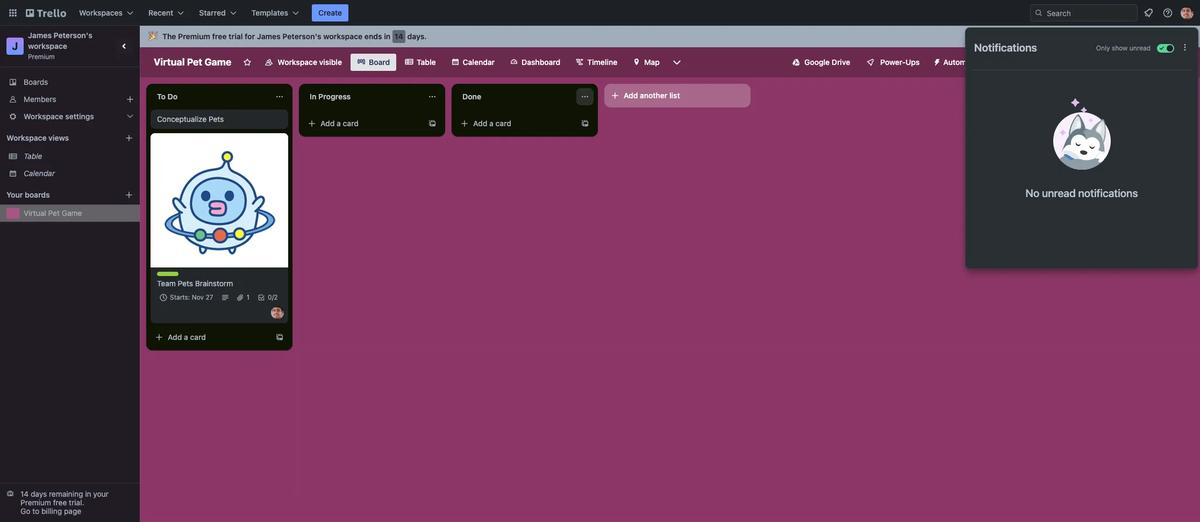 Task type: vqa. For each thing, say whether or not it's contained in the screenshot.
communication & collaboration within the "link"
no



Task type: locate. For each thing, give the bounding box(es) containing it.
Done text field
[[456, 88, 574, 105]]

no
[[1026, 187, 1039, 199]]

create
[[318, 8, 342, 17]]

team task team pets brainstorm
[[157, 272, 233, 288]]

1 horizontal spatial peterson's
[[282, 32, 321, 41]]

in inside 14 days remaining in your premium free trial. go to billing page
[[85, 490, 91, 499]]

workspace down 🎉 the premium free trial for james peterson's workspace ends in 14 days.
[[278, 58, 317, 67]]

in right ends on the left of the page
[[384, 32, 391, 41]]

james right for
[[257, 32, 281, 41]]

1 horizontal spatial create from template… image
[[581, 119, 589, 128]]

add a card button down done text box
[[456, 115, 576, 132]]

1 horizontal spatial pets
[[209, 115, 224, 124]]

unread
[[1129, 44, 1151, 52], [1042, 187, 1076, 199]]

1 horizontal spatial james peterson (jamespeterson93) image
[[1042, 55, 1057, 70]]

add down done
[[473, 119, 487, 128]]

notifications
[[1078, 187, 1138, 199]]

0 horizontal spatial calendar
[[24, 169, 55, 178]]

0 horizontal spatial pet
[[48, 209, 60, 218]]

james peterson (jamespeterson93) image
[[1181, 6, 1194, 19]]

0 vertical spatial virtual pet game
[[154, 56, 231, 68]]

in
[[310, 92, 316, 101]]

table down 'days.'
[[417, 58, 436, 67]]

1 horizontal spatial virtual pet game
[[154, 56, 231, 68]]

in left your
[[85, 490, 91, 499]]

add a card down starts: nov 27
[[168, 333, 206, 342]]

done
[[462, 92, 481, 101]]

0 horizontal spatial 14
[[20, 490, 29, 499]]

brainstorm
[[195, 279, 233, 288]]

0 horizontal spatial virtual pet game
[[24, 209, 82, 218]]

add left another
[[624, 91, 638, 100]]

0 notifications image
[[1142, 6, 1155, 19]]

14 left 'days.'
[[395, 32, 403, 41]]

timeline link
[[569, 54, 624, 71]]

calendar
[[463, 58, 495, 67], [24, 169, 55, 178]]

1 horizontal spatial workspace
[[323, 32, 363, 41]]

workspace right j
[[28, 41, 67, 51]]

1 horizontal spatial virtual
[[154, 56, 185, 68]]

game
[[205, 56, 231, 68], [62, 209, 82, 218]]

1 team from the top
[[157, 272, 174, 280]]

jeremy miller (jeremymiller198) image
[[1084, 55, 1099, 70]]

0 vertical spatial workspace
[[278, 58, 317, 67]]

0 vertical spatial calendar
[[463, 58, 495, 67]]

0 horizontal spatial james
[[28, 31, 52, 40]]

only show unread
[[1096, 44, 1151, 52]]

add a card
[[320, 119, 359, 128], [473, 119, 511, 128], [168, 333, 206, 342]]

1 vertical spatial calendar link
[[24, 168, 133, 179]]

1 create from template… image from the left
[[428, 119, 437, 128]]

game left 'star or unstar board' icon
[[205, 56, 231, 68]]

14
[[395, 32, 403, 41], [20, 490, 29, 499]]

0 horizontal spatial virtual
[[24, 209, 46, 218]]

to do
[[157, 92, 178, 101]]

to
[[157, 92, 166, 101]]

j
[[12, 40, 18, 52]]

premium inside banner
[[178, 32, 210, 41]]

2 horizontal spatial add a card
[[473, 119, 511, 128]]

james down "back to home" image
[[28, 31, 52, 40]]

peterson's inside banner
[[282, 32, 321, 41]]

remaining
[[49, 490, 83, 499]]

filters button
[[993, 54, 1034, 71]]

virtual pet game down your boards with 1 items element
[[24, 209, 82, 218]]

a
[[337, 119, 341, 128], [489, 119, 493, 128], [184, 333, 188, 342]]

trial
[[229, 32, 243, 41]]

your
[[93, 490, 109, 499]]

in
[[384, 32, 391, 41], [85, 490, 91, 499]]

power-ups
[[880, 58, 920, 67]]

1 vertical spatial table link
[[24, 151, 133, 162]]

views
[[48, 133, 69, 142]]

1 horizontal spatial free
[[212, 32, 227, 41]]

gary orlando (garyorlando) image
[[1070, 55, 1085, 70]]

2 vertical spatial premium
[[20, 498, 51, 508]]

0 horizontal spatial workspace
[[28, 41, 67, 51]]

workspace inside button
[[278, 58, 317, 67]]

1 vertical spatial premium
[[28, 53, 55, 61]]

0 vertical spatial premium
[[178, 32, 210, 41]]

add a card button down 27 in the bottom left of the page
[[151, 329, 271, 346]]

google
[[804, 58, 830, 67]]

0 horizontal spatial pets
[[178, 279, 193, 288]]

james peterson (jamespeterson93) image down 2
[[271, 306, 284, 319]]

2 vertical spatial workspace
[[6, 133, 47, 142]]

1 vertical spatial free
[[53, 498, 67, 508]]

1 vertical spatial workspace
[[28, 41, 67, 51]]

game down your boards with 1 items element
[[62, 209, 82, 218]]

a down starts: nov 27
[[184, 333, 188, 342]]

card down nov
[[190, 333, 206, 342]]

1 vertical spatial in
[[85, 490, 91, 499]]

card down done text box
[[495, 119, 511, 128]]

1 horizontal spatial james
[[257, 32, 281, 41]]

create from template… image
[[275, 333, 284, 342]]

workspace down members
[[24, 112, 63, 121]]

table link
[[398, 54, 442, 71], [24, 151, 133, 162]]

virtual pet game
[[154, 56, 231, 68], [24, 209, 82, 218]]

14 inside 14 days remaining in your premium free trial. go to billing page
[[20, 490, 29, 499]]

settings
[[65, 112, 94, 121]]

team left task
[[157, 272, 174, 280]]

a down done text box
[[489, 119, 493, 128]]

in inside banner
[[384, 32, 391, 41]]

0 vertical spatial workspace
[[323, 32, 363, 41]]

workspace inside popup button
[[24, 112, 63, 121]]

create from template… image
[[428, 119, 437, 128], [581, 119, 589, 128]]

1 vertical spatial james peterson (jamespeterson93) image
[[271, 306, 284, 319]]

0 horizontal spatial add a card button
[[151, 329, 271, 346]]

1 horizontal spatial card
[[343, 119, 359, 128]]

0 vertical spatial 14
[[395, 32, 403, 41]]

table link down views in the top of the page
[[24, 151, 133, 162]]

0 vertical spatial table
[[417, 58, 436, 67]]

pets up starts: in the bottom left of the page
[[178, 279, 193, 288]]

starred
[[199, 8, 226, 17]]

To Do text field
[[151, 88, 269, 105]]

1 horizontal spatial a
[[337, 119, 341, 128]]

calendar up boards
[[24, 169, 55, 178]]

2 horizontal spatial a
[[489, 119, 493, 128]]

virtual pet game down the the
[[154, 56, 231, 68]]

2
[[274, 294, 278, 302]]

2 horizontal spatial card
[[495, 119, 511, 128]]

14 left days
[[20, 490, 29, 499]]

1 horizontal spatial 14
[[395, 32, 403, 41]]

calendar link
[[444, 54, 501, 71], [24, 168, 133, 179]]

0 vertical spatial virtual
[[154, 56, 185, 68]]

members link
[[0, 91, 140, 108]]

google drive
[[804, 58, 850, 67]]

0 horizontal spatial calendar link
[[24, 168, 133, 179]]

0 horizontal spatial james peterson (jamespeterson93) image
[[271, 306, 284, 319]]

do
[[168, 92, 178, 101]]

team up starts: in the bottom left of the page
[[157, 279, 176, 288]]

workspace settings
[[24, 112, 94, 121]]

open information menu image
[[1162, 8, 1173, 18]]

1 horizontal spatial unread
[[1129, 44, 1151, 52]]

0 vertical spatial game
[[205, 56, 231, 68]]

james peterson's workspace link
[[28, 31, 94, 51]]

1 vertical spatial virtual pet game
[[24, 209, 82, 218]]

0 horizontal spatial table link
[[24, 151, 133, 162]]

recent
[[148, 8, 173, 17]]

in progress
[[310, 92, 351, 101]]

add another list
[[624, 91, 680, 100]]

0 horizontal spatial peterson's
[[54, 31, 92, 40]]

0 vertical spatial free
[[212, 32, 227, 41]]

virtual down the the
[[154, 56, 185, 68]]

add a card down progress
[[320, 119, 359, 128]]

james peterson (jamespeterson93) image
[[1042, 55, 1057, 70], [271, 306, 284, 319]]

pet down your boards with 1 items element
[[48, 209, 60, 218]]

0 horizontal spatial in
[[85, 490, 91, 499]]

workspace left views in the top of the page
[[6, 133, 47, 142]]

1 horizontal spatial in
[[384, 32, 391, 41]]

calendar link up your boards with 1 items element
[[24, 168, 133, 179]]

virtual
[[154, 56, 185, 68], [24, 209, 46, 218]]

google drive button
[[786, 54, 857, 71]]

table down workspace views on the top left of the page
[[24, 152, 42, 161]]

27
[[206, 294, 213, 302]]

0 horizontal spatial game
[[62, 209, 82, 218]]

pets inside the team task team pets brainstorm
[[178, 279, 193, 288]]

automation
[[943, 58, 984, 67]]

1 vertical spatial workspace
[[24, 112, 63, 121]]

james peterson (jamespeterson93) image left gary orlando (garyorlando) icon
[[1042, 55, 1057, 70]]

0 vertical spatial pets
[[209, 115, 224, 124]]

add down starts: in the bottom left of the page
[[168, 333, 182, 342]]

table link down 'days.'
[[398, 54, 442, 71]]

add a card for to do
[[168, 333, 206, 342]]

workspaces
[[79, 8, 123, 17]]

calendar link up done
[[444, 54, 501, 71]]

to
[[32, 507, 39, 516]]

0 horizontal spatial free
[[53, 498, 67, 508]]

workspace for workspace visible
[[278, 58, 317, 67]]

virtual down boards
[[24, 209, 46, 218]]

1 vertical spatial virtual
[[24, 209, 46, 218]]

table
[[417, 58, 436, 67], [24, 152, 42, 161]]

0 horizontal spatial a
[[184, 333, 188, 342]]

unread down payment
[[1129, 44, 1151, 52]]

add a card button down in progress text box
[[303, 115, 424, 132]]

1 horizontal spatial add a card button
[[303, 115, 424, 132]]

workspace down create button
[[323, 32, 363, 41]]

1 vertical spatial 14
[[20, 490, 29, 499]]

virtual inside virtual pet game "text field"
[[154, 56, 185, 68]]

peterson's down "back to home" image
[[54, 31, 92, 40]]

🎉
[[148, 32, 158, 41]]

a down progress
[[337, 119, 341, 128]]

customize views image
[[671, 57, 682, 68]]

1 horizontal spatial table link
[[398, 54, 442, 71]]

1 vertical spatial pet
[[48, 209, 60, 218]]

1 vertical spatial calendar
[[24, 169, 55, 178]]

add
[[1117, 32, 1131, 41], [624, 91, 638, 100], [320, 119, 335, 128], [473, 119, 487, 128], [168, 333, 182, 342]]

add down in progress
[[320, 119, 335, 128]]

conceptualize
[[157, 115, 207, 124]]

pet
[[187, 56, 202, 68], [48, 209, 60, 218]]

team
[[157, 272, 174, 280], [157, 279, 176, 288]]

add a card down done
[[473, 119, 511, 128]]

pets down the to do text box
[[209, 115, 224, 124]]

unread right no
[[1042, 187, 1076, 199]]

free
[[212, 32, 227, 41], [53, 498, 67, 508]]

power-
[[880, 58, 906, 67]]

0 horizontal spatial add a card
[[168, 333, 206, 342]]

0 horizontal spatial table
[[24, 152, 42, 161]]

nov
[[192, 294, 204, 302]]

0 vertical spatial pet
[[187, 56, 202, 68]]

0 horizontal spatial card
[[190, 333, 206, 342]]

pet inside virtual pet game link
[[48, 209, 60, 218]]

task
[[175, 272, 190, 280]]

1 vertical spatial pets
[[178, 279, 193, 288]]

for
[[245, 32, 255, 41]]

2 create from template… image from the left
[[581, 119, 589, 128]]

1 horizontal spatial add a card
[[320, 119, 359, 128]]

automation button
[[928, 54, 991, 71]]

pet up the to do text box
[[187, 56, 202, 68]]

add for to do
[[168, 333, 182, 342]]

card
[[343, 119, 359, 128], [495, 119, 511, 128], [190, 333, 206, 342]]

your boards
[[6, 190, 50, 199]]

workspace navigation collapse icon image
[[117, 39, 132, 54]]

workspace inside james peterson's workspace premium
[[28, 41, 67, 51]]

/
[[272, 294, 274, 302]]

color: bold lime, title: "team task" element
[[157, 272, 190, 280]]

2 horizontal spatial add a card button
[[456, 115, 576, 132]]

card down in progress text box
[[343, 119, 359, 128]]

0 vertical spatial unread
[[1129, 44, 1151, 52]]

trial.
[[69, 498, 84, 508]]

list
[[669, 91, 680, 100]]

create from template… image for in progress
[[428, 119, 437, 128]]

workspace for workspace settings
[[24, 112, 63, 121]]

calendar up done
[[463, 58, 495, 67]]

1 vertical spatial unread
[[1042, 187, 1076, 199]]

1 horizontal spatial calendar link
[[444, 54, 501, 71]]

starts:
[[170, 294, 190, 302]]

peterson's up the workspace visible button
[[282, 32, 321, 41]]

1 horizontal spatial game
[[205, 56, 231, 68]]

0 horizontal spatial create from template… image
[[428, 119, 437, 128]]

add up only show unread
[[1117, 32, 1131, 41]]

filters
[[1009, 58, 1031, 67]]

add a card button for done
[[456, 115, 576, 132]]

tara schultz (taraschultz7) image
[[1098, 55, 1113, 70]]

1 horizontal spatial pet
[[187, 56, 202, 68]]

add inside 'add payment method' link
[[1117, 32, 1131, 41]]

banner
[[140, 26, 1200, 47]]

peterson's inside james peterson's workspace premium
[[54, 31, 92, 40]]

0 vertical spatial in
[[384, 32, 391, 41]]

workspaces button
[[73, 4, 140, 22]]

create a view image
[[125, 134, 133, 142]]



Task type: describe. For each thing, give the bounding box(es) containing it.
taco image
[[1053, 98, 1110, 170]]

primary element
[[0, 0, 1200, 26]]

boards link
[[0, 74, 140, 91]]

go to billing page link
[[20, 507, 81, 516]]

drive
[[832, 58, 850, 67]]

boards
[[24, 77, 48, 87]]

card for to do
[[190, 333, 206, 342]]

0 vertical spatial calendar link
[[444, 54, 501, 71]]

james peterson's workspace premium
[[28, 31, 94, 61]]

billing
[[41, 507, 62, 516]]

virtual pet game inside "text field"
[[154, 56, 231, 68]]

j link
[[6, 38, 24, 55]]

workspace visible
[[278, 58, 342, 67]]

dashboard
[[522, 58, 560, 67]]

card for done
[[495, 119, 511, 128]]

workspace inside banner
[[323, 32, 363, 41]]

pet inside virtual pet game "text field"
[[187, 56, 202, 68]]

create button
[[312, 4, 348, 22]]

james inside banner
[[257, 32, 281, 41]]

workspace visible button
[[258, 54, 348, 71]]

conceptualize pets
[[157, 115, 224, 124]]

virtual inside virtual pet game link
[[24, 209, 46, 218]]

days.
[[407, 32, 427, 41]]

confetti image
[[148, 32, 158, 41]]

progress
[[318, 92, 351, 101]]

create from template… image for done
[[581, 119, 589, 128]]

14 days remaining in your premium free trial. go to billing page
[[20, 490, 109, 516]]

14 inside banner
[[395, 32, 403, 41]]

conceptualize pets link
[[157, 114, 282, 125]]

🎉 the premium free trial for james peterson's workspace ends in 14 days.
[[148, 32, 427, 41]]

templates button
[[245, 4, 305, 22]]

premium inside 14 days remaining in your premium free trial. go to billing page
[[20, 498, 51, 508]]

map
[[644, 58, 660, 67]]

add for in progress
[[320, 119, 335, 128]]

1 vertical spatial table
[[24, 152, 42, 161]]

payment
[[1133, 32, 1163, 41]]

board link
[[351, 54, 396, 71]]

templates
[[251, 8, 288, 17]]

card for in progress
[[343, 119, 359, 128]]

add inside add another list button
[[624, 91, 638, 100]]

visible
[[319, 58, 342, 67]]

add board image
[[125, 191, 133, 199]]

Board name text field
[[148, 54, 237, 71]]

your
[[6, 190, 23, 199]]

map link
[[626, 54, 666, 71]]

ends
[[364, 32, 382, 41]]

free inside banner
[[212, 32, 227, 41]]

google drive icon image
[[793, 59, 800, 66]]

add another list button
[[604, 84, 751, 108]]

add a card for in progress
[[320, 119, 359, 128]]

search image
[[1034, 9, 1043, 17]]

workspace settings button
[[0, 108, 140, 125]]

0 horizontal spatial unread
[[1042, 187, 1076, 199]]

recent button
[[142, 4, 190, 22]]

1 horizontal spatial table
[[417, 58, 436, 67]]

In Progress text field
[[303, 88, 422, 105]]

0 / 2
[[268, 294, 278, 302]]

boards
[[25, 190, 50, 199]]

page
[[64, 507, 81, 516]]

0 vertical spatial table link
[[398, 54, 442, 71]]

virtual pet game link
[[24, 208, 133, 219]]

ben nelson (bennelson96) image
[[1056, 55, 1071, 70]]

game inside "text field"
[[205, 56, 231, 68]]

days
[[31, 490, 47, 499]]

banner containing 🎉
[[140, 26, 1200, 47]]

workspace for workspace views
[[6, 133, 47, 142]]

0
[[268, 294, 272, 302]]

2 team from the top
[[157, 279, 176, 288]]

a for in progress
[[337, 119, 341, 128]]

a for done
[[489, 119, 493, 128]]

a for to do
[[184, 333, 188, 342]]

notifications
[[974, 41, 1037, 54]]

back to home image
[[26, 4, 66, 22]]

premium inside james peterson's workspace premium
[[28, 53, 55, 61]]

no unread notifications
[[1026, 187, 1138, 199]]

only
[[1096, 44, 1110, 52]]

add payment method
[[1117, 32, 1191, 41]]

ups
[[906, 58, 920, 67]]

timeline
[[587, 58, 617, 67]]

board
[[369, 58, 390, 67]]

go
[[20, 507, 30, 516]]

the
[[162, 32, 176, 41]]

add for done
[[473, 119, 487, 128]]

team pets brainstorm link
[[157, 278, 282, 289]]

show
[[1112, 44, 1128, 52]]

power-ups button
[[859, 54, 926, 71]]

james inside james peterson's workspace premium
[[28, 31, 52, 40]]

add a card button for in progress
[[303, 115, 424, 132]]

sm image
[[928, 54, 943, 69]]

free inside 14 days remaining in your premium free trial. go to billing page
[[53, 498, 67, 508]]

add a card for done
[[473, 119, 511, 128]]

method
[[1165, 32, 1191, 41]]

workspace views
[[6, 133, 69, 142]]

1
[[247, 294, 250, 302]]

add a card button for to do
[[151, 329, 271, 346]]

members
[[24, 95, 56, 104]]

star or unstar board image
[[243, 58, 252, 67]]

starts: nov 27
[[170, 294, 213, 302]]

another
[[640, 91, 667, 100]]

1 vertical spatial game
[[62, 209, 82, 218]]

0 vertical spatial james peterson (jamespeterson93) image
[[1042, 55, 1057, 70]]

Search field
[[1043, 5, 1137, 21]]

add payment method link
[[1110, 28, 1198, 45]]

1 horizontal spatial calendar
[[463, 58, 495, 67]]

starred button
[[193, 4, 243, 22]]

dashboard link
[[503, 54, 567, 71]]

your boards with 1 items element
[[6, 189, 109, 202]]



